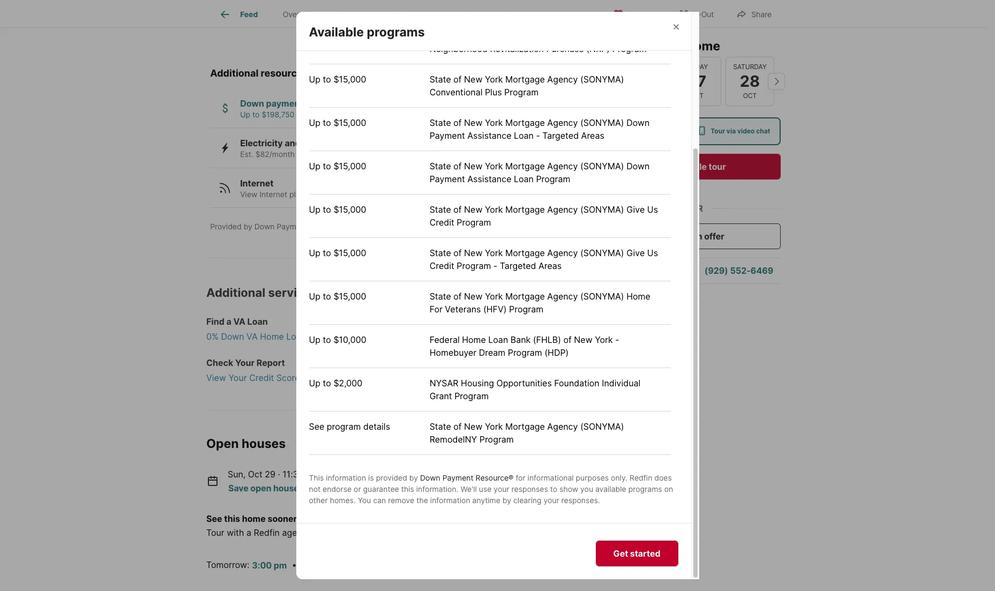 Task type: locate. For each thing, give the bounding box(es) containing it.
advertisement
[[493, 319, 538, 327], [493, 360, 538, 368]]

internet left plans
[[260, 190, 287, 199]]

(sonyma) for state of new york mortgage agency (sonyma) remodelny program
[[580, 421, 624, 432]]

program inside state of new york mortgage agency (sonyma) home for veterans (hfv) program
[[509, 304, 544, 315]]

from
[[330, 110, 346, 119]]

1 vertical spatial programs
[[358, 110, 392, 119]]

1 state from the top
[[430, 31, 451, 41]]

$15,000 for state of new york mortgage agency (sonyma) down payment assistance loan program
[[334, 161, 366, 172]]

video
[[737, 127, 755, 135]]

2 advertisement from the top
[[493, 360, 538, 368]]

home inside find a va loan 0% down va home loans: get quote
[[260, 331, 284, 342]]

your down check
[[229, 373, 247, 383]]

new for state of new york mortgage agency (sonyma) give us credit program
[[464, 204, 483, 215]]

electricity and solar est. $82/month
[[240, 138, 323, 159]]

4 mortgage from the top
[[505, 161, 545, 172]]

history
[[460, 10, 484, 19]]

1 vertical spatial give
[[627, 248, 645, 258]]

homes.
[[330, 496, 356, 505]]

12
[[348, 110, 356, 119]]

to left $20,000
[[323, 31, 331, 41]]

2 vertical spatial credit
[[249, 373, 274, 383]]

2 us from the top
[[647, 248, 658, 258]]

available for internet
[[361, 190, 392, 199]]

pm
[[274, 560, 287, 571]]

state for state of new york mortgage agency (sonyma) neighborhood revitalization purchase (nrp) program
[[430, 31, 451, 41]]

1 horizontal spatial view
[[240, 190, 258, 199]]

down right 0%
[[221, 331, 244, 342]]

payment inside state of new york mortgage agency (sonyma) down payment assistance loan - targeted areas
[[430, 130, 465, 141]]

view up provided
[[240, 190, 258, 199]]

$15,000 up internet view internet plans and providers available for this home
[[334, 161, 366, 172]]

1 horizontal spatial areas
[[581, 130, 605, 141]]

up up solar
[[309, 117, 321, 128]]

to up resource,
[[323, 204, 331, 215]]

2 (sonyma) from the top
[[580, 74, 624, 85]]

6 agency from the top
[[547, 248, 578, 258]]

lightbulb icon image
[[419, 16, 440, 37]]

3 state from the top
[[430, 117, 451, 128]]

internet view internet plans and providers available for this home
[[240, 178, 441, 199]]

3 up to $15,000 from the top
[[309, 161, 366, 172]]

1 advertisement from the top
[[493, 319, 538, 327]]

1 vertical spatial available
[[361, 190, 392, 199]]

state for state of new york mortgage agency (sonyma) give us credit program
[[430, 204, 451, 215]]

2 $15,000 from the top
[[334, 117, 366, 128]]

down down 'tour in person' option
[[627, 161, 650, 172]]

1 horizontal spatial the
[[432, 527, 445, 538]]

advertisement up bank in the right bottom of the page
[[493, 319, 538, 327]]

schedule
[[668, 161, 707, 172]]

or
[[691, 203, 703, 214]]

2 horizontal spatial tour
[[711, 127, 725, 135]]

programs
[[367, 25, 425, 40], [358, 110, 392, 119], [629, 485, 662, 494]]

loan up 'state of new york mortgage agency (sonyma) give us credit program'
[[514, 174, 534, 184]]

oct left 29
[[248, 469, 263, 480]]

program inside state of new york mortgage agency (sonyma) remodelny program
[[480, 434, 514, 445]]

8 state from the top
[[430, 421, 451, 432]]

program inside nysar housing opportunities foundation individual grant program
[[455, 391, 489, 402]]

4 up to $15,000 from the top
[[309, 204, 366, 215]]

5 $15,000 from the top
[[334, 248, 366, 258]]

does
[[655, 473, 672, 482]]

0 horizontal spatial available
[[297, 110, 328, 119]]

$15,000 down assistance
[[334, 117, 366, 128]]

0 horizontal spatial a
[[226, 316, 231, 327]]

this inside for informational purposes only. redfin does not endorse or guarantee this information. we'll use your responses to show you available programs on other homes. you can remove the information anytime by clearing your responses.
[[401, 485, 414, 494]]

0 vertical spatial for
[[394, 190, 404, 199]]

to for state of new york mortgage agency (sonyma) give us credit program - targeted areas
[[323, 248, 331, 258]]

view
[[240, 190, 258, 199], [206, 373, 226, 383]]

open
[[250, 483, 271, 493], [447, 527, 468, 538]]

up down overview tab on the top left
[[309, 31, 321, 41]]

state inside state of new york mortgage agency (sonyma) conventional plus program
[[430, 74, 451, 85]]

agency inside the state of new york mortgage agency (sonyma) down payment assistance loan program
[[547, 161, 578, 172]]

1 horizontal spatial your
[[544, 496, 559, 505]]

additional services
[[206, 286, 318, 300]]

state
[[430, 31, 451, 41], [430, 74, 451, 85], [430, 117, 451, 128], [430, 161, 451, 172], [430, 204, 451, 215], [430, 248, 451, 258], [430, 291, 451, 302], [430, 421, 451, 432]]

view down check
[[206, 373, 226, 383]]

this inside internet view internet plans and providers available for this home
[[406, 190, 419, 199]]

1 up to $15,000 from the top
[[309, 74, 366, 85]]

up down solar
[[309, 161, 321, 172]]

targeted for program
[[500, 261, 536, 271]]

mortgage for state of new york mortgage agency (sonyma) down payment assistance loan program
[[505, 161, 545, 172]]

0 horizontal spatial other
[[309, 496, 328, 505]]

6 state from the top
[[430, 248, 451, 258]]

new inside state of new york mortgage agency (sonyma) remodelny program
[[464, 421, 483, 432]]

list box
[[613, 117, 781, 145]]

services
[[268, 286, 318, 300]]

3 mortgage from the top
[[505, 117, 545, 128]]

see inside see this home sooner tour with a redfin agent to check out this home before the open house and other buyers.
[[206, 513, 222, 524]]

0 horizontal spatial tour
[[633, 39, 658, 54]]

oct inside friday 27 oct
[[690, 92, 704, 100]]

assistance for program
[[468, 174, 512, 184]]

0 vertical spatial view
[[240, 190, 258, 199]]

6 mortgage from the top
[[505, 248, 545, 258]]

0 vertical spatial a
[[226, 316, 231, 327]]

to right agent at left bottom
[[308, 527, 316, 538]]

additional left resources
[[210, 68, 259, 79]]

2 horizontal spatial home
[[627, 291, 651, 302]]

internet
[[240, 178, 274, 189], [260, 190, 287, 199]]

1 vertical spatial house
[[470, 527, 495, 538]]

2 vertical spatial programs
[[629, 485, 662, 494]]

agency inside state of new york mortgage agency (sonyma) down payment assistance loan - targeted areas
[[547, 117, 578, 128]]

can
[[373, 496, 386, 505]]

agency inside state of new york mortgage agency (sonyma) conventional plus program
[[547, 74, 578, 85]]

2 assistance from the top
[[468, 174, 512, 184]]

0 horizontal spatial see
[[206, 513, 222, 524]]

6 up to $15,000 from the top
[[309, 291, 366, 302]]

give for state of new york mortgage agency (sonyma) give us credit program - targeted areas
[[627, 248, 645, 258]]

- up (hfv)
[[494, 261, 498, 271]]

york for state of new york mortgage agency (sonyma) down payment assistance loan program
[[485, 161, 503, 172]]

additional for additional resources
[[210, 68, 259, 79]]

0 vertical spatial open
[[250, 483, 271, 493]]

see for see this home sooner tour with a redfin agent to check out this home before the open house and other buyers.
[[206, 513, 222, 524]]

va right find at the bottom left of the page
[[233, 316, 245, 327]]

of for state of new york mortgage agency (sonyma) remodelny program
[[454, 421, 462, 432]]

state for state of new york mortgage agency (sonyma) conventional plus program
[[430, 74, 451, 85]]

mortgage for state of new york mortgage agency (sonyma) home for veterans (hfv) program
[[505, 291, 545, 302]]

state inside the state of new york mortgage agency (sonyma) down payment assistance loan program
[[430, 161, 451, 172]]

1 horizontal spatial for
[[516, 473, 526, 482]]

1 mortgage from the top
[[505, 31, 545, 41]]

this down this information is provided by down payment resource®
[[401, 485, 414, 494]]

0 vertical spatial va
[[233, 316, 245, 327]]

1 vertical spatial other
[[515, 527, 536, 538]]

2 up to $15,000 from the top
[[309, 117, 366, 128]]

tab list
[[206, 0, 558, 27]]

targeted for loan
[[543, 130, 579, 141]]

0 vertical spatial tour
[[633, 39, 658, 54]]

8 mortgage from the top
[[505, 421, 545, 432]]

purchase
[[546, 43, 584, 54]]

0 horizontal spatial for
[[394, 190, 404, 199]]

2 state from the top
[[430, 74, 451, 85]]

to down assistance
[[323, 117, 331, 128]]

mortgage down state of new york mortgage agency (sonyma) down payment assistance loan - targeted areas
[[505, 161, 545, 172]]

open inside sun, oct 29 · 11:30am - 1pm save open house
[[250, 483, 271, 493]]

1 vertical spatial for
[[516, 473, 526, 482]]

to left $198,750
[[252, 110, 260, 119]]

1 horizontal spatial redfin
[[630, 473, 653, 482]]

state inside state of new york mortgage agency (sonyma) remodelny program
[[430, 421, 451, 432]]

tour for tour via video chat
[[711, 127, 725, 135]]

agency inside state of new york mortgage agency (sonyma) home for veterans (hfv) program
[[547, 291, 578, 302]]

see up 'tomorrow:'
[[206, 513, 222, 524]]

(sonyma) for state of new york mortgage agency (sonyma) give us credit program - targeted areas
[[580, 248, 624, 258]]

get left quote on the bottom of the page
[[315, 331, 330, 342]]

3 $15,000 from the top
[[334, 161, 366, 172]]

2 give from the top
[[627, 248, 645, 258]]

agency up purchase
[[547, 31, 578, 41]]

the down information. at the bottom
[[417, 496, 428, 505]]

targeted up the state of new york mortgage agency (sonyma) down payment assistance loan program
[[543, 130, 579, 141]]

open houses
[[206, 436, 286, 451]]

give inside state of new york mortgage agency (sonyma) give us credit program - targeted areas
[[627, 248, 645, 258]]

7 mortgage from the top
[[505, 291, 545, 302]]

home
[[627, 291, 651, 302], [260, 331, 284, 342], [462, 334, 486, 345]]

mortgage
[[505, 31, 545, 41], [505, 74, 545, 85], [505, 117, 545, 128], [505, 161, 545, 172], [505, 204, 545, 215], [505, 248, 545, 258], [505, 291, 545, 302], [505, 421, 545, 432]]

tour for tour in person
[[635, 127, 649, 135]]

additional up find at the bottom left of the page
[[206, 286, 265, 300]]

of inside the state of new york mortgage agency (sonyma) down payment assistance loan program
[[454, 161, 462, 172]]

mortgage inside state of new york mortgage agency (sonyma) conventional plus program
[[505, 74, 545, 85]]

state for state of new york mortgage agency (sonyma) give us credit program - targeted areas
[[430, 248, 451, 258]]

of for state of new york mortgage agency (sonyma) home for veterans (hfv) program
[[454, 291, 462, 302]]

of inside state of new york mortgage agency (sonyma) home for veterans (hfv) program
[[454, 291, 462, 302]]

lightbulb icon element
[[419, 16, 449, 44]]

tour up thursday
[[633, 39, 658, 54]]

0 vertical spatial additional
[[210, 68, 259, 79]]

up left $198,750
[[240, 110, 250, 119]]

areas for loan
[[581, 130, 605, 141]]

targeted up state of new york mortgage agency (sonyma) home for veterans (hfv) program
[[500, 261, 536, 271]]

get left started
[[614, 548, 628, 559]]

0 vertical spatial targeted
[[543, 130, 579, 141]]

0 horizontal spatial the
[[417, 496, 428, 505]]

8 agency from the top
[[547, 421, 578, 432]]

and inside see this home sooner tour with a redfin agent to check out this home before the open house and other buyers.
[[497, 527, 512, 538]]

6 (sonyma) from the top
[[580, 248, 624, 258]]

up to $15,000
[[309, 74, 366, 85], [309, 117, 366, 128], [309, 161, 366, 172], [309, 204, 366, 215], [309, 248, 366, 258], [309, 291, 366, 302]]

home for (sonyma)
[[627, 291, 651, 302]]

0 vertical spatial the
[[417, 496, 428, 505]]

29
[[265, 469, 275, 480]]

for up 'allconnect'
[[394, 190, 404, 199]]

2 agency from the top
[[547, 74, 578, 85]]

internet down "est."
[[240, 178, 274, 189]]

and left solar
[[285, 138, 301, 149]]

new for state of new york mortgage agency (sonyma) down payment assistance loan program
[[464, 161, 483, 172]]

share button
[[727, 2, 781, 24]]

x-out button
[[670, 2, 723, 24]]

1 horizontal spatial tour
[[709, 161, 726, 172]]

saturday 28 oct
[[733, 63, 767, 100]]

state inside state of new york mortgage agency (sonyma) neighborhood revitalization purchase (nrp) program
[[430, 31, 451, 41]]

0 horizontal spatial open
[[250, 483, 271, 493]]

agency down purchase
[[547, 74, 578, 85]]

mortgage down revitalization
[[505, 74, 545, 85]]

down up $198,750
[[240, 98, 264, 109]]

your down "resource®"
[[494, 485, 510, 494]]

and right wattbuy, at left
[[381, 222, 394, 231]]

1 horizontal spatial other
[[515, 527, 536, 538]]

tour in person
[[635, 127, 679, 135]]

other
[[309, 496, 328, 505], [515, 527, 536, 538]]

of inside state of new york mortgage agency (sonyma) conventional plus program
[[454, 74, 462, 85]]

mortgage up revitalization
[[505, 31, 545, 41]]

show
[[560, 485, 578, 494]]

1 vertical spatial details
[[363, 421, 390, 432]]

up to $15,000 up quote on the bottom of the page
[[309, 291, 366, 302]]

up right score
[[309, 378, 321, 389]]

oct down '27'
[[690, 92, 704, 100]]

up left quote on the bottom of the page
[[309, 334, 321, 345]]

state of new york mortgage agency (sonyma) down payment assistance loan - targeted areas
[[430, 117, 650, 141]]

advertisement for check your report view your credit score
[[493, 360, 538, 368]]

new inside state of new york mortgage agency (sonyma) conventional plus program
[[464, 74, 483, 85]]

1 horizontal spatial targeted
[[543, 130, 579, 141]]

0 vertical spatial by
[[244, 222, 252, 231]]

2 horizontal spatial oct
[[743, 92, 757, 100]]

0 horizontal spatial areas
[[539, 261, 562, 271]]

to for nysar housing opportunities foundation individual grant program
[[323, 378, 331, 389]]

use
[[479, 485, 492, 494]]

1 horizontal spatial get
[[614, 548, 628, 559]]

see inside "available programs" dialog
[[309, 421, 324, 432]]

resources
[[261, 68, 308, 79]]

agency down state of new york mortgage agency (sonyma) give us credit program - targeted areas
[[547, 291, 578, 302]]

4 agency from the top
[[547, 161, 578, 172]]

a right find at the bottom left of the page
[[226, 316, 231, 327]]

by inside for informational purposes only. redfin does not endorse or guarantee this information. we'll use your responses to show you available programs on other homes. you can remove the information anytime by clearing your responses.
[[503, 496, 511, 505]]

of inside state of new york mortgage agency (sonyma) give us credit program - targeted areas
[[454, 248, 462, 258]]

4 (sonyma) from the top
[[580, 161, 624, 172]]

0 horizontal spatial tour
[[206, 527, 224, 538]]

your down informational
[[544, 496, 559, 505]]

1 agency from the top
[[547, 31, 578, 41]]

up to $15,000 for state of new york mortgage agency (sonyma) give us credit program
[[309, 204, 366, 215]]

available programs dialog
[[296, 0, 699, 579]]

the inside for informational purposes only. redfin does not endorse or guarantee this information. we'll use your responses to show you available programs on other homes. you can remove the information anytime by clearing your responses.
[[417, 496, 428, 505]]

1 vertical spatial credit
[[430, 261, 454, 271]]

up down provided by down payment resource, wattbuy, and allconnect
[[309, 248, 321, 258]]

to right services at the left of the page
[[323, 291, 331, 302]]

out
[[701, 9, 714, 18]]

york inside state of new york mortgage agency (sonyma) conventional plus program
[[485, 74, 503, 85]]

Thursday button
[[620, 56, 668, 107]]

oct down 28
[[743, 92, 757, 100]]

loan down additional services
[[247, 316, 268, 327]]

- left 1pm
[[320, 469, 324, 480]]

1 vertical spatial tour
[[709, 161, 726, 172]]

1 vertical spatial get
[[614, 548, 628, 559]]

down payment assistance up to $198,750 available from 12 programs
[[240, 98, 392, 119]]

york inside the state of new york mortgage agency (sonyma) down payment assistance loan program
[[485, 161, 503, 172]]

the
[[417, 496, 428, 505], [432, 527, 445, 538]]

mortgage inside state of new york mortgage agency (sonyma) down payment assistance loan - targeted areas
[[505, 117, 545, 128]]

this up 'allconnect'
[[406, 190, 419, 199]]

mortgage down 'state of new york mortgage agency (sonyma) give us credit program'
[[505, 248, 545, 258]]

down
[[240, 98, 264, 109], [627, 117, 650, 128], [627, 161, 650, 172], [254, 222, 275, 231], [221, 331, 244, 342], [420, 473, 440, 482]]

8 (sonyma) from the top
[[580, 421, 624, 432]]

this right 'out'
[[361, 527, 375, 538]]

home inside state of new york mortgage agency (sonyma) home for veterans (hfv) program
[[627, 291, 651, 302]]

down inside down payment assistance up to $198,750 available from 12 programs
[[240, 98, 264, 109]]

1 vertical spatial open
[[447, 527, 468, 538]]

$82/month
[[256, 150, 295, 159]]

5 (sonyma) from the top
[[580, 204, 624, 215]]

new for state of new york mortgage agency (sonyma) give us credit program - targeted areas
[[464, 248, 483, 258]]

of inside state of new york mortgage agency (sonyma) remodelny program
[[454, 421, 462, 432]]

0 vertical spatial advertisement
[[493, 319, 538, 327]]

2 horizontal spatial by
[[503, 496, 511, 505]]

agency inside state of new york mortgage agency (sonyma) give us credit program - targeted areas
[[547, 248, 578, 258]]

0 vertical spatial available
[[297, 110, 328, 119]]

plans
[[289, 190, 308, 199]]

0 horizontal spatial house
[[273, 483, 299, 493]]

0 vertical spatial other
[[309, 496, 328, 505]]

2 mortgage from the top
[[505, 74, 545, 85]]

tomorrow:
[[206, 559, 249, 570]]

agency for state of new york mortgage agency (sonyma) down payment assistance loan - targeted areas
[[547, 117, 578, 128]]

providers
[[326, 190, 359, 199]]

up to $15,000 up internet view internet plans and providers available for this home
[[309, 161, 366, 172]]

1 give from the top
[[627, 204, 645, 215]]

of
[[454, 31, 462, 41], [454, 74, 462, 85], [454, 117, 462, 128], [454, 161, 462, 172], [454, 204, 462, 215], [454, 248, 462, 258], [454, 291, 462, 302], [564, 334, 572, 345], [454, 421, 462, 432]]

agency down 'state of new york mortgage agency (sonyma) give us credit program'
[[547, 248, 578, 258]]

$15,000 up assistance
[[334, 74, 366, 85]]

give inside 'state of new york mortgage agency (sonyma) give us credit program'
[[627, 204, 645, 215]]

up to $15,000 down assistance
[[309, 117, 366, 128]]

3 (sonyma) from the top
[[580, 117, 624, 128]]

1 vertical spatial advertisement
[[493, 360, 538, 368]]

up to $15,000 down providers
[[309, 204, 366, 215]]

2 vertical spatial available
[[596, 485, 626, 494]]

(sonyma) for state of new york mortgage agency (sonyma) neighborhood revitalization purchase (nrp) program
[[580, 31, 624, 41]]

6 $15,000 from the top
[[334, 291, 366, 302]]

1 (sonyma) from the top
[[580, 31, 624, 41]]

quote
[[332, 331, 357, 342]]

your right check
[[235, 358, 255, 368]]

next image
[[768, 73, 785, 90]]

2 vertical spatial by
[[503, 496, 511, 505]]

down inside the state of new york mortgage agency (sonyma) down payment assistance loan program
[[627, 161, 650, 172]]

up to $15,000 for state of new york mortgage agency (sonyma) give us credit program - targeted areas
[[309, 248, 366, 258]]

1 horizontal spatial see
[[309, 421, 324, 432]]

0 horizontal spatial oct
[[248, 469, 263, 480]]

and inside internet view internet plans and providers available for this home
[[310, 190, 324, 199]]

0 horizontal spatial redfin
[[254, 527, 280, 538]]

7 (sonyma) from the top
[[580, 291, 624, 302]]

1 horizontal spatial open
[[447, 527, 468, 538]]

your
[[494, 485, 510, 494], [544, 496, 559, 505]]

us for state of new york mortgage agency (sonyma) give us credit program - targeted areas
[[647, 248, 658, 258]]

None button
[[673, 57, 721, 106], [726, 57, 775, 106], [673, 57, 721, 106], [726, 57, 775, 106]]

house down ·
[[273, 483, 299, 493]]

$2,000
[[334, 378, 363, 389]]

1 horizontal spatial tour
[[635, 127, 649, 135]]

give
[[627, 204, 645, 215], [627, 248, 645, 258]]

(sonyma) inside state of new york mortgage agency (sonyma) conventional plus program
[[580, 74, 624, 85]]

sun,
[[228, 469, 246, 480]]

agency inside state of new york mortgage agency (sonyma) neighborhood revitalization purchase (nrp) program
[[547, 31, 578, 41]]

see left program
[[309, 421, 324, 432]]

mortgage down nysar housing opportunities foundation individual grant program
[[505, 421, 545, 432]]

up to $15,000 for state of new york mortgage agency (sonyma) conventional plus program
[[309, 74, 366, 85]]

1 vertical spatial us
[[647, 248, 658, 258]]

state inside 'state of new york mortgage agency (sonyma) give us credit program'
[[430, 204, 451, 215]]

1 horizontal spatial va
[[247, 331, 258, 342]]

oct inside sun, oct 29 · 11:30am - 1pm save open house
[[248, 469, 263, 480]]

1 vertical spatial view
[[206, 373, 226, 383]]

assistance
[[468, 130, 512, 141], [468, 174, 512, 184]]

- up the state of new york mortgage agency (sonyma) down payment assistance loan program
[[536, 130, 540, 141]]

house
[[273, 483, 299, 493], [470, 527, 495, 538]]

1 vertical spatial your
[[229, 373, 247, 383]]

1 vertical spatial a
[[247, 527, 251, 538]]

1 us from the top
[[647, 204, 658, 215]]

0 horizontal spatial view
[[206, 373, 226, 383]]

0 vertical spatial give
[[627, 204, 645, 215]]

clearing
[[513, 496, 542, 505]]

•
[[292, 559, 297, 570]]

(sonyma) inside state of new york mortgage agency (sonyma) neighborhood revitalization purchase (nrp) program
[[580, 31, 624, 41]]

credit inside 'state of new york mortgage agency (sonyma) give us credit program'
[[430, 217, 454, 228]]

$15,000
[[334, 74, 366, 85], [334, 117, 366, 128], [334, 161, 366, 172], [334, 204, 366, 215], [334, 248, 366, 258], [334, 291, 366, 302]]

york for state of new york mortgage agency (sonyma) give us credit program - targeted areas
[[485, 248, 503, 258]]

0 vertical spatial us
[[647, 204, 658, 215]]

provided
[[376, 473, 407, 482]]

1 vertical spatial additional
[[206, 286, 265, 300]]

available down only.
[[596, 485, 626, 494]]

list box containing tour in person
[[613, 117, 781, 145]]

york for state of new york mortgage agency (sonyma) remodelny program
[[485, 421, 503, 432]]

1 vertical spatial assistance
[[468, 174, 512, 184]]

7 state from the top
[[430, 291, 451, 302]]

1 vertical spatial redfin
[[254, 527, 280, 538]]

information down information. at the bottom
[[430, 496, 470, 505]]

assistance inside the state of new york mortgage agency (sonyma) down payment assistance loan program
[[468, 174, 512, 184]]

0 vertical spatial information
[[326, 473, 366, 482]]

to left quote on the bottom of the page
[[323, 334, 331, 345]]

agency
[[547, 31, 578, 41], [547, 74, 578, 85], [547, 117, 578, 128], [547, 161, 578, 172], [547, 204, 578, 215], [547, 248, 578, 258], [547, 291, 578, 302], [547, 421, 578, 432]]

favorite
[[628, 9, 656, 18]]

4 $15,000 from the top
[[334, 204, 366, 215]]

up for federal home loan bank (fhlb) of new york - homebuyer dream program (hdp)
[[309, 334, 321, 345]]

va up report
[[247, 331, 258, 342]]

1 vertical spatial see
[[206, 513, 222, 524]]

details right program
[[363, 421, 390, 432]]

new
[[464, 31, 483, 41], [464, 74, 483, 85], [464, 117, 483, 128], [464, 161, 483, 172], [464, 204, 483, 215], [464, 248, 483, 258], [464, 291, 483, 302], [574, 334, 593, 345], [464, 421, 483, 432]]

to for state of new york mortgage agency (sonyma) neighborhood revitalization purchase (nrp) program
[[323, 31, 331, 41]]

0 vertical spatial credit
[[430, 217, 454, 228]]

of inside 'federal home loan bank (fhlb) of new york - homebuyer dream program (hdp)'
[[564, 334, 572, 345]]

agency down the foundation
[[547, 421, 578, 432]]

5 state from the top
[[430, 204, 451, 215]]

available inside internet view internet plans and providers available for this home
[[361, 190, 392, 199]]

resource®
[[476, 473, 514, 482]]

5 agency from the top
[[547, 204, 578, 215]]

(sonyma) inside state of new york mortgage agency (sonyma) give us credit program - targeted areas
[[580, 248, 624, 258]]

areas inside state of new york mortgage agency (sonyma) down payment assistance loan - targeted areas
[[581, 130, 605, 141]]

0 vertical spatial house
[[273, 483, 299, 493]]

new inside state of new york mortgage agency (sonyma) give us credit program - targeted areas
[[464, 248, 483, 258]]

allconnect
[[396, 222, 435, 231]]

targeted inside state of new york mortgage agency (sonyma) down payment assistance loan - targeted areas
[[543, 130, 579, 141]]

schools
[[509, 10, 537, 19]]

0 vertical spatial redfin
[[630, 473, 653, 482]]

5 mortgage from the top
[[505, 204, 545, 215]]

to up internet view internet plans and providers available for this home
[[323, 161, 331, 172]]

0 vertical spatial get
[[315, 331, 330, 342]]

advertisement for find a va loan 0% down va home loans: get quote
[[493, 319, 538, 327]]

1 $15,000 from the top
[[334, 74, 366, 85]]

anytime
[[473, 496, 501, 505]]

agency for state of new york mortgage agency (sonyma) remodelny program
[[547, 421, 578, 432]]

0 horizontal spatial targeted
[[500, 261, 536, 271]]

york for state of new york mortgage agency (sonyma) down payment assistance loan - targeted areas
[[485, 117, 503, 128]]

$15,000 down wattbuy, at left
[[334, 248, 366, 258]]

tour for schedule
[[709, 161, 726, 172]]

remove
[[388, 496, 414, 505]]

$15,000 for state of new york mortgage agency (sonyma) conventional plus program
[[334, 74, 366, 85]]

up up 'loans:'
[[309, 291, 321, 302]]

$15,000 up quote on the bottom of the page
[[334, 291, 366, 302]]

1 horizontal spatial house
[[470, 527, 495, 538]]

available programs
[[309, 25, 425, 40]]

0 vertical spatial see
[[309, 421, 324, 432]]

1 horizontal spatial home
[[462, 334, 486, 345]]

$15,000 down providers
[[334, 204, 366, 215]]

a inside see this home sooner tour with a redfin agent to check out this home before the open house and other buyers.
[[247, 527, 251, 538]]

the right before
[[432, 527, 445, 538]]

oct inside saturday 28 oct
[[743, 92, 757, 100]]

1 horizontal spatial oct
[[690, 92, 704, 100]]

targeted
[[543, 130, 579, 141], [500, 261, 536, 271]]

1 vertical spatial by
[[409, 473, 418, 482]]

to inside down payment assistance up to $198,750 available from 12 programs
[[252, 110, 260, 119]]

1 assistance from the top
[[468, 130, 512, 141]]

(sonyma) inside the state of new york mortgage agency (sonyma) down payment assistance loan program
[[580, 161, 624, 172]]

2 horizontal spatial available
[[596, 485, 626, 494]]

york inside state of new york mortgage agency (sonyma) down payment assistance loan - targeted areas
[[485, 117, 503, 128]]

information up endorse
[[326, 473, 366, 482]]

1 horizontal spatial a
[[247, 527, 251, 538]]

1 vertical spatial areas
[[539, 261, 562, 271]]

tour left via
[[711, 127, 725, 135]]

new inside state of new york mortgage agency (sonyma) home for veterans (hfv) program
[[464, 291, 483, 302]]

programs down does at the right bottom of page
[[629, 485, 662, 494]]

mortgage for state of new york mortgage agency (sonyma) conventional plus program
[[505, 74, 545, 85]]

3 agency from the top
[[547, 117, 578, 128]]

to left $2,000
[[323, 378, 331, 389]]

get
[[315, 331, 330, 342], [614, 548, 628, 559]]

program inside state of new york mortgage agency (sonyma) neighborhood revitalization purchase (nrp) program
[[612, 43, 647, 54]]

27
[[688, 72, 707, 90]]

0%
[[206, 331, 219, 342]]

- up individual
[[615, 334, 619, 345]]

mortgage for state of new york mortgage agency (sonyma) down payment assistance loan - targeted areas
[[505, 117, 545, 128]]

state inside state of new york mortgage agency (sonyma) home for veterans (hfv) program
[[430, 291, 451, 302]]

available
[[297, 110, 328, 119], [361, 190, 392, 199], [596, 485, 626, 494]]

new for state of new york mortgage agency (sonyma) home for veterans (hfv) program
[[464, 291, 483, 302]]

is
[[368, 473, 374, 482]]

york inside state of new york mortgage agency (sonyma) home for veterans (hfv) program
[[485, 291, 503, 302]]

of for state of new york mortgage agency (sonyma) neighborhood revitalization purchase (nrp) program
[[454, 31, 462, 41]]

details up available programs
[[374, 10, 397, 19]]

tooltip
[[406, 0, 796, 57]]

mortgage up (hfv)
[[505, 291, 545, 302]]

mortgage inside 'state of new york mortgage agency (sonyma) give us credit program'
[[505, 204, 545, 215]]

1 vertical spatial information
[[430, 496, 470, 505]]

credit for state of new york mortgage agency (sonyma) give us credit program
[[430, 217, 454, 228]]

programs right 12
[[358, 110, 392, 119]]

new inside the state of new york mortgage agency (sonyma) down payment assistance loan program
[[464, 161, 483, 172]]

open right before
[[447, 527, 468, 538]]

details inside property details tab
[[374, 10, 397, 19]]

11:30am
[[283, 469, 317, 480]]

additional
[[210, 68, 259, 79], [206, 286, 265, 300]]

tour inside see this home sooner tour with a redfin agent to check out this home before the open house and other buyers.
[[206, 527, 224, 538]]

mortgage inside state of new york mortgage agency (sonyma) neighborhood revitalization purchase (nrp) program
[[505, 31, 545, 41]]

additional resources
[[210, 68, 308, 79]]

tour in person option
[[613, 117, 689, 145]]

nysar housing opportunities foundation individual grant program
[[430, 378, 641, 402]]

us inside state of new york mortgage agency (sonyma) give us credit program - targeted areas
[[647, 248, 658, 258]]

state for state of new york mortgage agency (sonyma) down payment assistance loan - targeted areas
[[430, 117, 451, 128]]

go tour this home
[[613, 39, 720, 54]]

down left in
[[627, 117, 650, 128]]

redfin inside for informational purposes only. redfin does not endorse or guarantee this information. we'll use your responses to show you available programs on other homes. you can remove the information anytime by clearing your responses.
[[630, 473, 653, 482]]

the inside see this home sooner tour with a redfin agent to check out this home before the open house and other buyers.
[[432, 527, 445, 538]]

up to $10,000
[[309, 334, 366, 345]]

tour left with
[[206, 527, 224, 538]]

5 up to $15,000 from the top
[[309, 248, 366, 258]]

4 state from the top
[[430, 161, 451, 172]]

tour right schedule
[[709, 161, 726, 172]]

state for state of new york mortgage agency (sonyma) down payment assistance loan program
[[430, 161, 451, 172]]

give for state of new york mortgage agency (sonyma) give us credit program
[[627, 204, 645, 215]]

available inside down payment assistance up to $198,750 available from 12 programs
[[297, 110, 328, 119]]

york inside state of new york mortgage agency (sonyma) remodelny program
[[485, 421, 503, 432]]

redfin right only.
[[630, 473, 653, 482]]

7 agency from the top
[[547, 291, 578, 302]]

home up 'allconnect'
[[421, 190, 441, 199]]

new for state of new york mortgage agency (sonyma) neighborhood revitalization purchase (nrp) program
[[464, 31, 483, 41]]

0 vertical spatial details
[[374, 10, 397, 19]]

up
[[309, 31, 321, 41], [309, 74, 321, 85], [240, 110, 250, 119], [309, 117, 321, 128], [309, 161, 321, 172], [309, 204, 321, 215], [309, 248, 321, 258], [309, 291, 321, 302], [309, 334, 321, 345], [309, 378, 321, 389]]

york inside state of new york mortgage agency (sonyma) neighborhood revitalization purchase (nrp) program
[[485, 31, 503, 41]]

mortgage for state of new york mortgage agency (sonyma) neighborhood revitalization purchase (nrp) program
[[505, 31, 545, 41]]

0 vertical spatial assistance
[[468, 130, 512, 141]]

1 horizontal spatial available
[[361, 190, 392, 199]]



Task type: vqa. For each thing, say whether or not it's contained in the screenshot.
Start
yes



Task type: describe. For each thing, give the bounding box(es) containing it.
loan inside the state of new york mortgage agency (sonyma) down payment assistance loan program
[[514, 174, 534, 184]]

up to $15,000 for state of new york mortgage agency (sonyma) home for veterans (hfv) program
[[309, 291, 366, 302]]

credit for state of new york mortgage agency (sonyma) give us credit program - targeted areas
[[430, 261, 454, 271]]

down up information. at the bottom
[[420, 473, 440, 482]]

up for state of new york mortgage agency (sonyma) give us credit program
[[309, 204, 321, 215]]

plus
[[485, 87, 502, 98]]

up for state of new york mortgage agency (sonyma) home for veterans (hfv) program
[[309, 291, 321, 302]]

housing
[[461, 378, 494, 389]]

check
[[206, 358, 233, 368]]

payment inside the state of new york mortgage agency (sonyma) down payment assistance loan program
[[430, 174, 465, 184]]

of for state of new york mortgage agency (sonyma) down payment assistance loan program
[[454, 161, 462, 172]]

up to $15,000 for state of new york mortgage agency (sonyma) down payment assistance loan program
[[309, 161, 366, 172]]

this up thursday
[[661, 39, 684, 54]]

sale & tax history
[[422, 10, 484, 19]]

- inside state of new york mortgage agency (sonyma) down payment assistance loan - targeted areas
[[536, 130, 540, 141]]

get inside button
[[614, 548, 628, 559]]

before
[[403, 527, 429, 538]]

and inside electricity and solar est. $82/month
[[285, 138, 301, 149]]

credit inside check your report view your credit score
[[249, 373, 274, 383]]

individual
[[602, 378, 641, 389]]

opportunities
[[497, 378, 552, 389]]

york for state of new york mortgage agency (sonyma) neighborhood revitalization purchase (nrp) program
[[485, 31, 503, 41]]

$15,000 for state of new york mortgage agency (sonyma) home for veterans (hfv) program
[[334, 291, 366, 302]]

to for federal home loan bank (fhlb) of new york - homebuyer dream program (hdp)
[[323, 334, 331, 345]]

open inside see this home sooner tour with a redfin agent to check out this home before the open house and other buyers.
[[447, 527, 468, 538]]

dream
[[479, 347, 506, 358]]

loan inside find a va loan 0% down va home loans: get quote
[[247, 316, 268, 327]]

state for state of new york mortgage agency (sonyma) home for veterans (hfv) program
[[430, 291, 451, 302]]

start
[[670, 231, 690, 242]]

programs inside for informational purposes only. redfin does not endorse or guarantee this information. we'll use your responses to show you available programs on other homes. you can remove the information anytime by clearing your responses.
[[629, 485, 662, 494]]

payment
[[266, 98, 303, 109]]

this information is provided by down payment resource®
[[309, 473, 514, 482]]

conventional
[[430, 87, 483, 98]]

(sonyma) for state of new york mortgage agency (sonyma) down payment assistance loan - targeted areas
[[580, 117, 624, 128]]

agency for state of new york mortgage agency (sonyma) neighborhood revitalization purchase (nrp) program
[[547, 31, 578, 41]]

open
[[206, 436, 239, 451]]

3:00 pm button
[[252, 559, 287, 573]]

saturday
[[733, 63, 767, 71]]

schedule tour
[[668, 161, 726, 172]]

us for state of new york mortgage agency (sonyma) give us credit program
[[647, 204, 658, 215]]

assistance for -
[[468, 130, 512, 141]]

get started button
[[596, 541, 678, 567]]

buyers.
[[539, 527, 569, 538]]

additional for additional services
[[206, 286, 265, 300]]

up to $20,000
[[309, 31, 368, 41]]

person
[[657, 127, 679, 135]]

up to $15,000 for state of new york mortgage agency (sonyma) down payment assistance loan - targeted areas
[[309, 117, 366, 128]]

we'll
[[461, 485, 477, 494]]

available programs element
[[309, 12, 438, 40]]

$20,000
[[334, 31, 368, 41]]

·
[[278, 469, 280, 480]]

friday 27 oct
[[686, 63, 708, 100]]

0 horizontal spatial va
[[233, 316, 245, 327]]

other inside see this home sooner tour with a redfin agent to check out this home before the open house and other buyers.
[[515, 527, 536, 538]]

only.
[[611, 473, 628, 482]]

sun, oct 29 · 11:30am - 1pm save open house
[[228, 469, 343, 493]]

mortgage for state of new york mortgage agency (sonyma) give us credit program
[[505, 204, 545, 215]]

(929)
[[705, 266, 728, 276]]

score
[[276, 373, 300, 383]]

veterans
[[445, 304, 481, 315]]

redfin inside see this home sooner tour with a redfin agent to check out this home before the open house and other buyers.
[[254, 527, 280, 538]]

$15,000 for state of new york mortgage agency (sonyma) give us credit program
[[334, 204, 366, 215]]

x-
[[694, 9, 701, 18]]

to for state of new york mortgage agency (sonyma) down payment assistance loan program
[[323, 161, 331, 172]]

down inside find a va loan 0% down va home loans: get quote
[[221, 331, 244, 342]]

agency for state of new york mortgage agency (sonyma) give us credit program
[[547, 204, 578, 215]]

program inside state of new york mortgage agency (sonyma) conventional plus program
[[504, 87, 539, 98]]

agent
[[282, 527, 305, 538]]

new for state of new york mortgage agency (sonyma) conventional plus program
[[464, 74, 483, 85]]

up for state of new york mortgage agency (sonyma) down payment assistance loan - targeted areas
[[309, 117, 321, 128]]

down right provided
[[254, 222, 275, 231]]

share
[[752, 9, 772, 18]]

find
[[206, 316, 224, 327]]

(sonyma) for state of new york mortgage agency (sonyma) conventional plus program
[[580, 74, 624, 85]]

view your credit score link
[[206, 372, 603, 384]]

$15,000 for state of new york mortgage agency (sonyma) give us credit program - targeted areas
[[334, 248, 366, 258]]

house inside see this home sooner tour with a redfin agent to check out this home before the open house and other buyers.
[[470, 527, 495, 538]]

oct for 28
[[743, 92, 757, 100]]

of for state of new york mortgage agency (sonyma) give us credit program
[[454, 204, 462, 215]]

(hfv)
[[483, 304, 507, 315]]

provided by down payment resource, wattbuy, and allconnect
[[210, 222, 435, 231]]

assistance
[[305, 98, 351, 109]]

a inside find a va loan 0% down va home loans: get quote
[[226, 316, 231, 327]]

areas for program
[[539, 261, 562, 271]]

up for state of new york mortgage agency (sonyma) down payment assistance loan program
[[309, 161, 321, 172]]

sale & tax history tab
[[410, 2, 496, 27]]

28
[[740, 72, 760, 90]]

1 vertical spatial your
[[544, 496, 559, 505]]

agency for state of new york mortgage agency (sonyma) conventional plus program
[[547, 74, 578, 85]]

(sonyma) for state of new york mortgage agency (sonyma) down payment assistance loan program
[[580, 161, 624, 172]]

not
[[309, 485, 321, 494]]

federal
[[430, 334, 460, 345]]

mortgage for state of new york mortgage agency (sonyma) give us credit program - targeted areas
[[505, 248, 545, 258]]

agency for state of new york mortgage agency (sonyma) down payment assistance loan program
[[547, 161, 578, 172]]

(929) 552-6469 link
[[705, 266, 774, 276]]

available inside for informational purposes only. redfin does not endorse or guarantee this information. we'll use your responses to show you available programs on other homes. you can remove the information anytime by clearing your responses.
[[596, 485, 626, 494]]

new for state of new york mortgage agency (sonyma) down payment assistance loan - targeted areas
[[464, 117, 483, 128]]

overview tab
[[270, 2, 329, 27]]

- inside 'federal home loan bank (fhlb) of new york - homebuyer dream program (hdp)'
[[615, 334, 619, 345]]

&
[[440, 10, 444, 19]]

property details tab
[[329, 2, 410, 27]]

for inside internet view internet plans and providers available for this home
[[394, 190, 404, 199]]

go
[[613, 39, 630, 54]]

tab list containing feed
[[206, 0, 558, 27]]

solar
[[303, 138, 323, 149]]

0 horizontal spatial your
[[494, 485, 510, 494]]

to for state of new york mortgage agency (sonyma) give us credit program
[[323, 204, 331, 215]]

home up with
[[242, 513, 266, 524]]

up for state of new york mortgage agency (sonyma) conventional plus program
[[309, 74, 321, 85]]

get started
[[614, 548, 661, 559]]

neighborhood
[[430, 43, 488, 54]]

0 vertical spatial internet
[[240, 178, 274, 189]]

available for assistance
[[297, 110, 328, 119]]

(hdp)
[[545, 347, 569, 358]]

home up friday
[[687, 39, 720, 54]]

to for state of new york mortgage agency (sonyma) home for veterans (hfv) program
[[323, 291, 331, 302]]

thursday
[[627, 63, 661, 71]]

up for state of new york mortgage agency (sonyma) give us credit program - targeted areas
[[309, 248, 321, 258]]

up inside down payment assistance up to $198,750 available from 12 programs
[[240, 110, 250, 119]]

- inside state of new york mortgage agency (sonyma) give us credit program - targeted areas
[[494, 261, 498, 271]]

sooner
[[268, 513, 297, 524]]

agency for state of new york mortgage agency (sonyma) give us credit program - targeted areas
[[547, 248, 578, 258]]

oct for 27
[[690, 92, 704, 100]]

remodelny
[[430, 434, 477, 445]]

loan inside 'federal home loan bank (fhlb) of new york - homebuyer dream program (hdp)'
[[488, 334, 508, 345]]

new for state of new york mortgage agency (sonyma) remodelny program
[[464, 421, 483, 432]]

property details
[[341, 10, 397, 19]]

0 vertical spatial your
[[235, 358, 255, 368]]

get inside find a va loan 0% down va home loans: get quote
[[315, 331, 330, 342]]

programs inside down payment assistance up to $198,750 available from 12 programs
[[358, 110, 392, 119]]

feed link
[[219, 8, 258, 21]]

1 vertical spatial internet
[[260, 190, 287, 199]]

to for state of new york mortgage agency (sonyma) conventional plus program
[[323, 74, 331, 85]]

on
[[664, 485, 673, 494]]

tour for go
[[633, 39, 658, 54]]

with
[[227, 527, 244, 538]]

- inside sun, oct 29 · 11:30am - 1pm save open house
[[320, 469, 324, 480]]

schedule tour button
[[613, 154, 781, 180]]

other inside for informational purposes only. redfin does not endorse or guarantee this information. we'll use your responses to show you available programs on other homes. you can remove the information anytime by clearing your responses.
[[309, 496, 328, 505]]

an
[[692, 231, 702, 242]]

save open house button
[[228, 481, 300, 495]]

program inside 'state of new york mortgage agency (sonyma) give us credit program'
[[457, 217, 491, 228]]

responses.
[[561, 496, 600, 505]]

552-
[[730, 266, 751, 276]]

favorite button
[[604, 2, 665, 24]]

loan inside state of new york mortgage agency (sonyma) down payment assistance loan - targeted areas
[[514, 130, 534, 141]]

york inside 'federal home loan bank (fhlb) of new york - homebuyer dream program (hdp)'
[[595, 334, 613, 345]]

1 vertical spatial va
[[247, 331, 258, 342]]

new inside 'federal home loan bank (fhlb) of new york - homebuyer dream program (hdp)'
[[574, 334, 593, 345]]

purposes
[[576, 473, 609, 482]]

state of new york mortgage agency (sonyma) conventional plus program
[[430, 74, 624, 98]]

this up with
[[224, 513, 240, 524]]

view inside check your report view your credit score
[[206, 373, 226, 383]]

offer
[[704, 231, 725, 242]]

0 horizontal spatial information
[[326, 473, 366, 482]]

0% down va home loans: get quote link
[[206, 330, 603, 343]]

to for state of new york mortgage agency (sonyma) down payment assistance loan - targeted areas
[[323, 117, 331, 128]]

see program details
[[309, 421, 390, 432]]

revitalization
[[490, 43, 544, 54]]

program inside 'federal home loan bank (fhlb) of new york - homebuyer dream program (hdp)'
[[508, 347, 542, 358]]

home left before
[[378, 527, 401, 538]]

house inside sun, oct 29 · 11:30am - 1pm save open house
[[273, 483, 299, 493]]

mortgage for state of new york mortgage agency (sonyma) remodelny program
[[505, 421, 545, 432]]

resource,
[[310, 222, 345, 231]]

to inside see this home sooner tour with a redfin agent to check out this home before the open house and other buyers.
[[308, 527, 316, 538]]

0 vertical spatial programs
[[367, 25, 425, 40]]

program inside state of new york mortgage agency (sonyma) give us credit program - targeted areas
[[457, 261, 491, 271]]

0 horizontal spatial by
[[244, 222, 252, 231]]

agency for state of new york mortgage agency (sonyma) home for veterans (hfv) program
[[547, 291, 578, 302]]

information inside for informational purposes only. redfin does not endorse or guarantee this information. we'll use your responses to show you available programs on other homes. you can remove the information anytime by clearing your responses.
[[430, 496, 470, 505]]

home for va
[[260, 331, 284, 342]]

tax
[[446, 10, 457, 19]]

tour via video chat option
[[689, 117, 781, 145]]

friday
[[686, 63, 708, 71]]

state for state of new york mortgage agency (sonyma) remodelny program
[[430, 421, 451, 432]]

previous image
[[609, 73, 626, 90]]

federal home loan bank (fhlb) of new york - homebuyer dream program (hdp)
[[430, 334, 619, 358]]

of for state of new york mortgage agency (sonyma) give us credit program - targeted areas
[[454, 248, 462, 258]]

state of new york mortgage agency (sonyma) home for veterans (hfv) program
[[430, 291, 651, 315]]

york for state of new york mortgage agency (sonyma) home for veterans (hfv) program
[[485, 291, 503, 302]]

view inside internet view internet plans and providers available for this home
[[240, 190, 258, 199]]

up for nysar housing opportunities foundation individual grant program
[[309, 378, 321, 389]]

of for state of new york mortgage agency (sonyma) conventional plus program
[[454, 74, 462, 85]]

to inside for informational purposes only. redfin does not endorse or guarantee this information. we'll use your responses to show you available programs on other homes. you can remove the information anytime by clearing your responses.
[[550, 485, 558, 494]]

schools tab
[[496, 2, 549, 27]]

6469
[[751, 266, 774, 276]]

state of new york mortgage agency (sonyma) neighborhood revitalization purchase (nrp) program
[[430, 31, 647, 54]]

$15,000 for state of new york mortgage agency (sonyma) down payment assistance loan - targeted areas
[[334, 117, 366, 128]]

home inside internet view internet plans and providers available for this home
[[421, 190, 441, 199]]

program inside the state of new york mortgage agency (sonyma) down payment assistance loan program
[[536, 174, 571, 184]]

out
[[345, 527, 358, 538]]

york for state of new york mortgage agency (sonyma) give us credit program
[[485, 204, 503, 215]]

chat
[[756, 127, 770, 135]]

for inside for informational purposes only. redfin does not endorse or guarantee this information. we'll use your responses to show you available programs on other homes. you can remove the information anytime by clearing your responses.
[[516, 473, 526, 482]]

tour via video chat
[[711, 127, 770, 135]]

(sonyma) for state of new york mortgage agency (sonyma) home for veterans (hfv) program
[[580, 291, 624, 302]]

up to $2,000
[[309, 378, 363, 389]]

(sonyma) for state of new york mortgage agency (sonyma) give us credit program
[[580, 204, 624, 215]]

sale
[[422, 10, 437, 19]]

loans:
[[286, 331, 313, 342]]

grant
[[430, 391, 452, 402]]

$10,000
[[334, 334, 366, 345]]

down inside state of new york mortgage agency (sonyma) down payment assistance loan - targeted areas
[[627, 117, 650, 128]]

(929) 552-6469
[[705, 266, 774, 276]]

state of new york mortgage agency (sonyma) give us credit program
[[430, 204, 658, 228]]

york for state of new york mortgage agency (sonyma) conventional plus program
[[485, 74, 503, 85]]

homebuyer
[[430, 347, 477, 358]]

home inside 'federal home loan bank (fhlb) of new york - homebuyer dream program (hdp)'
[[462, 334, 486, 345]]

1 horizontal spatial by
[[409, 473, 418, 482]]

details inside "available programs" dialog
[[363, 421, 390, 432]]

save
[[228, 483, 249, 493]]

started
[[630, 548, 661, 559]]



